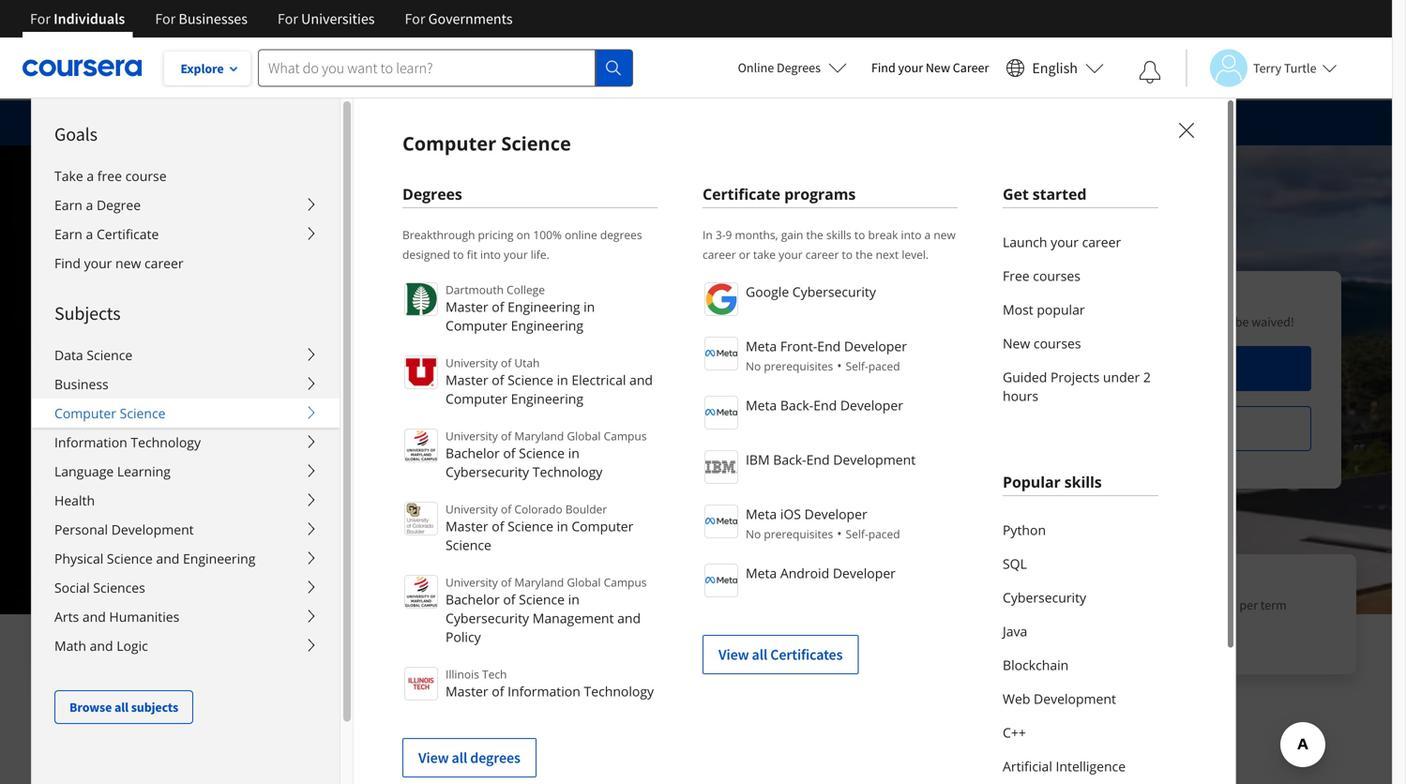 Task type: describe. For each thing, give the bounding box(es) containing it.
partnername logo image for ibm back-end development
[[705, 450, 738, 484]]

illinois
[[446, 667, 479, 682]]

self- inside 'meta front-end developer no prerequisites • self-paced'
[[846, 358, 869, 374]]

apply now button
[[931, 346, 1312, 391]]

a inside in 3-9 months, gain the skills to break into a new career or take your career to the next level.
[[925, 227, 931, 243]]

for governments
[[405, 9, 513, 28]]

list for started
[[1003, 225, 1159, 413]]

to for degrees
[[453, 247, 464, 262]]

a for certificate
[[86, 225, 93, 243]]

meta for meta front-end developer no prerequisites • self-paced
[[746, 337, 777, 355]]

information inside illinois tech master of information technology
[[508, 683, 581, 700]]

information technology
[[54, 433, 201, 451]]

view all certificates
[[719, 645, 843, 664]]

fee
[[1194, 313, 1211, 330]]

the down first
[[147, 615, 165, 632]]

sql link
[[1003, 547, 1159, 581]]

view all degrees
[[418, 749, 521, 767]]

0 horizontal spatial application
[[349, 114, 420, 132]]

your up free courses link
[[1051, 233, 1079, 251]]

take a free course
[[54, 167, 167, 185]]

universities
[[301, 9, 375, 28]]

a for degree
[[86, 196, 93, 214]]

dartmouth college master of engineering in computer engineering
[[446, 282, 595, 334]]

campus for bachelor of science in cybersecurity management and policy
[[604, 575, 647, 590]]

one
[[97, 597, 118, 614]]

dartmouth inside master of engineering in computer engineering dartmouth college
[[36, 416, 121, 440]]

0 horizontal spatial dartmouth college logo image
[[36, 319, 189, 366]]

meta ios developer no prerequisites • self-paced
[[746, 505, 900, 542]]

the left 'schedule'
[[540, 597, 558, 614]]

level.
[[902, 247, 929, 262]]

career
[[953, 59, 989, 76]]

into for certificate programs
[[901, 227, 922, 243]]

physical science and engineering button
[[32, 544, 340, 573]]

courses inside $44,100 total cost pay only for courses you enroll in per term ($4,900 each)
[[1125, 597, 1167, 614]]

pay
[[1058, 597, 1077, 614]]

master inside "university of utah master of science in electrical and computer engineering"
[[446, 371, 488, 389]]

your inside breakthrough pricing on 100% online degrees designed to fit into your life.
[[504, 247, 528, 262]]

in inside university of colorado boulder master of science in computer science
[[557, 517, 568, 535]]

computer inside master of engineering in computer engineering dartmouth college
[[469, 364, 646, 416]]

and down projects,
[[880, 615, 901, 632]]

technology inside illinois tech master of information technology
[[584, 683, 654, 700]]

online degrees button
[[723, 47, 862, 88]]

business
[[54, 375, 109, 393]]

in inside university of maryland global campus bachelor of science in cybersecurity management and policy
[[568, 591, 580, 608]]

a for free
[[87, 167, 94, 185]]

all inside button
[[114, 699, 129, 716]]

engineering inside popup button
[[183, 550, 256, 568]]

and up peers
[[918, 597, 939, 614]]

sciences
[[93, 579, 145, 597]]

science up information technology
[[120, 404, 166, 422]]

certificate inside computer science menu item
[[703, 184, 781, 204]]

development for personal development
[[111, 521, 194, 539]]

before
[[965, 313, 1001, 330]]

cybersecurity inside view all certificates list
[[793, 283, 876, 301]]

2 partnername logo image from the top
[[705, 337, 738, 371]]

of down schools
[[276, 615, 287, 632]]

list for skills
[[1003, 513, 1159, 784]]

1 vertical spatial skills
[[1065, 472, 1102, 492]]

in inside "university of utah master of science in electrical and computer engineering"
[[557, 371, 568, 389]]

term
[[1261, 597, 1287, 614]]

master inside dartmouth college master of engineering in computer engineering
[[446, 298, 488, 316]]

coursera image
[[23, 53, 142, 83]]

get for get started
[[1003, 184, 1029, 204]]

dartmouth inside dartmouth college master of engineering in computer engineering
[[446, 282, 504, 297]]

earn for ivy
[[66, 571, 103, 594]]

per inside $44,100 total cost pay only for courses you enroll in per term ($4,900 each)
[[1240, 597, 1258, 614]]

paced inside 'meta front-end developer no prerequisites • self-paced'
[[869, 358, 900, 374]]

career inside explore menu element
[[144, 254, 184, 272]]

and inside "university of utah master of science in electrical and computer engineering"
[[630, 371, 653, 389]]

5 partnername logo image from the top
[[705, 505, 738, 539]]

$44,100
[[1058, 571, 1120, 594]]

• inside meta ios developer no prerequisites • self-paced
[[837, 524, 842, 542]]

only
[[1080, 597, 1104, 614]]

in inside $44,100 total cost pay only for courses you enroll in per term ($4,900 each)
[[1227, 597, 1237, 614]]

and up league
[[156, 550, 180, 568]]

the down months on the bottom left
[[452, 597, 470, 614]]

of right schools
[[293, 597, 304, 614]]

computer science inside computer science popup button
[[54, 404, 166, 422]]

degrees inside breakthrough pricing on 100% online degrees designed to fit into your life.
[[600, 227, 642, 243]]

pricing
[[478, 227, 514, 243]]

online inside breakthrough pricing on 100% online degrees designed to fit into your life.
[[565, 227, 597, 243]]

• inside 'meta front-end developer no prerequisites • self-paced'
[[837, 357, 842, 374]]

launch your career link
[[1003, 225, 1159, 259]]

in inside earn an ivy league degree from one of the first professional schools of engineering in the u.s., thayer school of engineering at dartmouth
[[134, 615, 144, 632]]

technology inside university of maryland global campus bachelor of science in cybersecurity technology
[[533, 463, 603, 481]]

new inside in 3-9 months, gain the skills to break into a new career or take your career to the next level.
[[934, 227, 956, 243]]

for for universities
[[278, 9, 298, 28]]

in inside university of maryland global campus bachelor of science in cybersecurity technology
[[568, 444, 580, 462]]

python
[[1003, 521, 1046, 539]]

degree
[[218, 571, 273, 594]]

skills inside in 3-9 months, gain the skills to break into a new career or take your career to the next level.
[[826, 227, 852, 243]]

and inside dropdown button
[[82, 608, 106, 626]]

us
[[486, 114, 500, 132]]

cost
[[1164, 571, 1197, 594]]

17
[[562, 615, 576, 632]]

of inside dartmouth college master of engineering in computer engineering
[[492, 298, 504, 316]]

ibm back-end development link
[[703, 448, 958, 484]]

computer inside "university of utah master of science in electrical and computer engineering"
[[446, 390, 508, 408]]

university for bachelor of science in cybersecurity management and policy
[[446, 575, 498, 590]]

fit
[[467, 247, 477, 262]]

started for get started
[[1033, 184, 1087, 204]]

(approximately
[[460, 615, 543, 632]]

terry turtle button
[[1186, 49, 1337, 87]]

degrees inside popup button
[[777, 59, 821, 76]]

ibm
[[746, 451, 770, 469]]

online
[[738, 59, 774, 76]]

of inside illinois tech master of information technology
[[492, 683, 504, 700]]

breakthrough pricing on 100% online degrees designed to fit into your life.
[[402, 227, 642, 262]]

university of colorado boulder master of science in computer science
[[446, 501, 634, 554]]

the left next
[[856, 247, 873, 262]]

colorado
[[514, 501, 563, 517]]

college inside master of engineering in computer engineering dartmouth college
[[125, 416, 182, 440]]

meta back-end developer link
[[703, 394, 958, 430]]

projects
[[1051, 368, 1100, 386]]

boulder
[[566, 501, 607, 517]]

google
[[746, 283, 789, 301]]

school
[[236, 615, 273, 632]]

prerequisites inside 'meta front-end developer no prerequisites • self-paced'
[[764, 358, 833, 374]]

the right gain
[[806, 227, 824, 243]]

c++
[[1003, 724, 1026, 742]]

certificates
[[771, 645, 843, 664]]

science down colorado
[[508, 517, 554, 535]]

into for degrees
[[480, 247, 501, 262]]

peers
[[904, 615, 934, 632]]

What do you want to learn? text field
[[258, 49, 596, 87]]

sql
[[1003, 555, 1027, 573]]

university of utah logo image
[[404, 356, 438, 389]]

career down 3-
[[703, 247, 736, 262]]

find for find your new career
[[54, 254, 81, 272]]

global for management
[[567, 575, 601, 590]]

engineering inside "university of utah master of science in electrical and computer engineering"
[[511, 390, 584, 408]]

arts and humanities
[[54, 608, 179, 626]]

admissions
[[162, 727, 234, 746]]

university for bachelor of science in cybersecurity technology
[[446, 428, 498, 444]]

java link
[[1003, 615, 1159, 648]]

of up (approximately
[[503, 591, 516, 608]]

new courses
[[1003, 334, 1081, 352]]

new inside computer science menu item
[[1003, 334, 1030, 352]]

videos,
[[771, 597, 810, 614]]

explore button
[[164, 52, 251, 85]]

and down engineering
[[90, 637, 113, 655]]

0 vertical spatial new
[[926, 59, 950, 76]]

or
[[739, 247, 750, 262]]

developer down 'meta front-end developer no prerequisites • self-paced'
[[840, 396, 903, 414]]

for universities
[[278, 9, 375, 28]]

show notifications image
[[1139, 61, 1162, 84]]

most
[[1003, 301, 1034, 319]]

university for master of science in electrical and computer engineering
[[446, 355, 498, 371]]

science up months on the bottom left
[[446, 536, 491, 554]]

enroll
[[1192, 597, 1224, 614]]

schedule
[[561, 597, 610, 614]]

information inside information technology dropdown button
[[54, 433, 127, 451]]

english
[[1032, 59, 1078, 77]]

months,
[[735, 227, 778, 243]]

partnername logo image for meta back-end developer
[[705, 396, 738, 430]]

view all degrees list
[[402, 281, 658, 778]]

all for certificate programs
[[752, 645, 768, 664]]

tech
[[482, 667, 507, 682]]

physical science and engineering
[[54, 550, 256, 568]]

science right "us"
[[501, 130, 571, 156]]

artificial
[[1003, 758, 1053, 775]]

view for degrees
[[418, 749, 449, 767]]

science inside dropdown button
[[87, 346, 132, 364]]

master inside master of engineering in computer engineering dartmouth college
[[36, 364, 155, 416]]

partnername logo image for google cybersecurity
[[705, 282, 738, 316]]

find for find your new career
[[872, 59, 896, 76]]

0 horizontal spatial for
[[329, 114, 346, 132]]

apply inside button
[[1087, 359, 1125, 378]]

online degrees
[[738, 59, 821, 76]]

100% inside breakthrough pricing on 100% online degrees designed to fit into your life.
[[533, 227, 562, 243]]

on inside breakthrough pricing on 100% online degrees designed to fit into your life.
[[517, 227, 530, 243]]

guided
[[1003, 368, 1047, 386]]

developer up projects,
[[833, 564, 896, 582]]

browse all subjects
[[69, 699, 178, 716]]

free
[[97, 167, 122, 185]]

computer inside dartmouth college master of engineering in computer engineering
[[446, 317, 508, 334]]

for for businesses
[[155, 9, 176, 28]]

u.s.,
[[167, 615, 193, 632]]

in inside master of engineering in computer engineering dartmouth college
[[427, 364, 461, 416]]

of left utah
[[501, 355, 512, 371]]

schools
[[249, 597, 291, 614]]

cybersecurity up ($4,900
[[1003, 589, 1087, 607]]

university of colorado boulder logo image
[[404, 502, 438, 536]]

college inside dartmouth college master of engineering in computer engineering
[[507, 282, 545, 297]]

tuition
[[391, 727, 436, 746]]

1 horizontal spatial per
[[612, 615, 631, 632]]

of up months on the bottom left
[[492, 517, 504, 535]]

master inside university of colorado boulder master of science in computer science
[[446, 517, 488, 535]]

projects,
[[867, 597, 915, 614]]

personal
[[54, 521, 108, 539]]

of up program
[[501, 575, 512, 590]]

online inside 100% online lecture videos, hands-on projects, and connection with instructors and peers
[[775, 571, 825, 594]]

business button
[[32, 370, 340, 399]]

popular
[[1037, 301, 1085, 319]]

launch
[[1003, 233, 1048, 251]]

view all certificates list
[[703, 281, 958, 675]]

tuition & financing link
[[391, 727, 509, 746]]

hours inside the 15-27 months complete the program on the schedule that suits your needs (approximately 15-17 hours per week, per course)
[[578, 615, 610, 632]]

0 vertical spatial 15-
[[396, 571, 421, 594]]

social
[[54, 579, 90, 597]]



Task type: locate. For each thing, give the bounding box(es) containing it.
courses
[[1033, 267, 1081, 285], [1034, 334, 1081, 352], [1125, 597, 1167, 614]]

meta for meta ios developer no prerequisites • self-paced
[[746, 505, 777, 523]]

find inside explore menu element
[[54, 254, 81, 272]]

maryland inside university of maryland global campus bachelor of science in cybersecurity technology
[[514, 428, 564, 444]]

back- right the "ibm" on the right
[[773, 451, 807, 469]]

of right one at bottom
[[120, 597, 131, 614]]

view inside list
[[719, 645, 749, 664]]

100% up "life."
[[533, 227, 562, 243]]

1 horizontal spatial apply
[[1087, 359, 1125, 378]]

engineering inside earn an ivy league degree from one of the first professional schools of engineering in the u.s., thayer school of engineering at dartmouth
[[66, 634, 131, 651]]

months
[[444, 571, 506, 594]]

into up level.
[[901, 227, 922, 243]]

to left fit
[[453, 247, 464, 262]]

2 university from the top
[[446, 428, 498, 444]]

of inside master of engineering in computer engineering dartmouth college
[[163, 364, 198, 416]]

0 vertical spatial get
[[1003, 184, 1029, 204]]

courses for new courses
[[1034, 334, 1081, 352]]

1 horizontal spatial hours
[[1003, 387, 1039, 405]]

earn
[[54, 196, 82, 214], [54, 225, 82, 243], [66, 571, 103, 594]]

4 meta from the top
[[746, 564, 777, 582]]

1 vertical spatial find
[[54, 254, 81, 272]]

1 vertical spatial 15-
[[545, 615, 563, 632]]

view for certificate programs
[[719, 645, 749, 664]]

and inside get started today apply before january 15th and your application fee will be waived!
[[1078, 313, 1099, 330]]

0 vertical spatial find
[[872, 59, 896, 76]]

hours inside guided projects under 2 hours
[[1003, 387, 1039, 405]]

the left first
[[134, 597, 152, 614]]

1 vertical spatial paced
[[869, 526, 900, 542]]

0 horizontal spatial get
[[931, 288, 959, 311]]

1 university of maryland global campus logo image from the top
[[404, 429, 438, 463]]

technology inside information technology dropdown button
[[131, 433, 201, 451]]

university
[[446, 355, 498, 371], [446, 428, 498, 444], [446, 501, 498, 517], [446, 575, 498, 590]]

15th
[[1051, 313, 1076, 330]]

earn an ivy league degree from one of the first professional schools of engineering in the u.s., thayer school of engineering at dartmouth
[[66, 571, 304, 651]]

development down blockchain "link"
[[1034, 690, 1116, 708]]

browse all subjects button
[[54, 691, 193, 724]]

of down breakthrough pricing on 100% online degrees designed to fit into your life.
[[492, 298, 504, 316]]

9
[[726, 227, 732, 243]]

end
[[817, 337, 841, 355], [814, 396, 837, 414], [807, 451, 830, 469]]

0 vertical spatial degrees
[[777, 59, 821, 76]]

a inside earn a degree popup button
[[86, 196, 93, 214]]

complete
[[396, 597, 450, 614]]

take a free course link
[[32, 161, 340, 190]]

2 prerequisites from the top
[[764, 526, 833, 542]]

campus for bachelor of science in cybersecurity technology
[[604, 428, 647, 444]]

first
[[155, 597, 176, 614]]

earn inside earn an ivy league degree from one of the first professional schools of engineering in the u.s., thayer school of engineering at dartmouth
[[66, 571, 103, 594]]

3 for from the left
[[278, 9, 298, 28]]

view down connection
[[719, 645, 749, 664]]

prerequisites inside meta ios developer no prerequisites • self-paced
[[764, 526, 833, 542]]

1 paced from the top
[[869, 358, 900, 374]]

1 horizontal spatial online
[[775, 571, 825, 594]]

meta for meta android developer
[[746, 564, 777, 582]]

science inside university of maryland global campus bachelor of science in cybersecurity management and policy
[[519, 591, 565, 608]]

most popular link
[[1003, 293, 1159, 327]]

2 vertical spatial all
[[452, 749, 467, 767]]

in up logic at the left of page
[[134, 615, 144, 632]]

illinois tech logo image
[[404, 667, 438, 701]]

join
[[456, 114, 483, 132]]

a left free at the left of page
[[87, 167, 94, 185]]

0 horizontal spatial skills
[[826, 227, 852, 243]]

skills up "python" link
[[1065, 472, 1102, 492]]

1 vertical spatial end
[[814, 396, 837, 414]]

dartmouth college logo image
[[404, 282, 438, 316], [36, 319, 189, 366]]

1 vertical spatial •
[[837, 524, 842, 542]]

science inside university of maryland global campus bachelor of science in cybersecurity technology
[[519, 444, 565, 462]]

0 horizontal spatial college
[[125, 416, 182, 440]]

back-
[[780, 396, 814, 414], [773, 451, 807, 469]]

cybersecurity up course)
[[446, 609, 529, 627]]

find your new career
[[872, 59, 989, 76]]

0 vertical spatial apply
[[931, 313, 963, 330]]

life.
[[531, 247, 550, 262]]

campus inside university of maryland global campus bachelor of science in cybersecurity management and policy
[[604, 575, 647, 590]]

of down dartmouth college master of engineering in computer engineering
[[492, 371, 504, 389]]

hours down guided
[[1003, 387, 1039, 405]]

guided projects under 2 hours link
[[1003, 360, 1159, 413]]

per down that
[[612, 615, 631, 632]]

0 vertical spatial college
[[507, 282, 545, 297]]

1 vertical spatial into
[[480, 247, 501, 262]]

career down earn a certificate dropdown button
[[144, 254, 184, 272]]

global inside university of maryland global campus bachelor of science in cybersecurity technology
[[567, 428, 601, 444]]

on inside the 15-27 months complete the program on the schedule that suits your needs (approximately 15-17 hours per week, per course)
[[523, 597, 537, 614]]

0 horizontal spatial apply
[[931, 313, 963, 330]]

and right 'schedule'
[[617, 609, 641, 627]]

0 vertical spatial certificate
[[703, 184, 781, 204]]

policy
[[446, 628, 481, 646]]

2 university of maryland global campus logo image from the top
[[404, 575, 438, 609]]

bachelor inside university of maryland global campus bachelor of science in cybersecurity technology
[[446, 444, 500, 462]]

1 bachelor from the top
[[446, 444, 500, 462]]

earn for certificate
[[54, 225, 82, 243]]

maryland for technology
[[514, 428, 564, 444]]

1 horizontal spatial new
[[1003, 334, 1030, 352]]

arts
[[54, 608, 79, 626]]

0 horizontal spatial started
[[963, 288, 1019, 311]]

all inside "list"
[[452, 749, 467, 767]]

started for get started today apply before january 15th and your application fee will be waived!
[[963, 288, 1019, 311]]

all for degrees
[[452, 749, 467, 767]]

popular
[[1003, 472, 1061, 492]]

and right 15th
[[1078, 313, 1099, 330]]

bachelor inside university of maryland global campus bachelor of science in cybersecurity management and policy
[[446, 591, 500, 608]]

100% inside 100% online lecture videos, hands-on projects, and connection with instructors and peers
[[727, 571, 771, 594]]

looking
[[275, 114, 326, 132]]

certificate inside dropdown button
[[97, 225, 159, 243]]

0 vertical spatial development
[[833, 451, 916, 469]]

for
[[329, 114, 346, 132], [1107, 597, 1122, 614]]

0 horizontal spatial into
[[480, 247, 501, 262]]

1 vertical spatial courses
[[1034, 334, 1081, 352]]

4 university from the top
[[446, 575, 498, 590]]

application inside get started today apply before january 15th and your application fee will be waived!
[[1129, 313, 1191, 330]]

4 partnername logo image from the top
[[705, 450, 738, 484]]

1 vertical spatial dartmouth
[[36, 416, 121, 440]]

developer inside meta ios developer no prerequisites • self-paced
[[805, 505, 868, 523]]

your inside the 15-27 months complete the program on the schedule that suits your needs (approximately 15-17 hours per week, per course)
[[396, 615, 421, 632]]

a inside "take a free course" link
[[87, 167, 94, 185]]

engineering
[[66, 615, 131, 632]]

1 vertical spatial new
[[1003, 334, 1030, 352]]

maryland up program
[[514, 575, 564, 590]]

2 paced from the top
[[869, 526, 900, 542]]

your left career
[[898, 59, 923, 76]]

arts and humanities button
[[32, 602, 340, 631]]

subjects
[[131, 699, 178, 716]]

your up apply now
[[1102, 313, 1127, 330]]

1 vertical spatial get
[[931, 288, 959, 311]]

into inside in 3-9 months, gain the skills to break into a new career or take your career to the next level.
[[901, 227, 922, 243]]

0 vertical spatial for
[[329, 114, 346, 132]]

campus inside university of maryland global campus bachelor of science in cybersecurity technology
[[604, 428, 647, 444]]

1 horizontal spatial 100%
[[727, 571, 771, 594]]

cybersecurity inside university of maryland global campus bachelor of science in cybersecurity management and policy
[[446, 609, 529, 627]]

university of maryland global campus logo image up needs
[[404, 575, 438, 609]]

2 bachelor from the top
[[446, 591, 500, 608]]

university inside university of maryland global campus bachelor of science in cybersecurity management and policy
[[446, 575, 498, 590]]

today
[[1023, 288, 1069, 311]]

back- for ibm
[[773, 451, 807, 469]]

electrical
[[572, 371, 626, 389]]

1 vertical spatial global
[[567, 575, 601, 590]]

master
[[446, 298, 488, 316], [36, 364, 155, 416], [446, 371, 488, 389], [446, 517, 488, 535], [446, 683, 488, 700]]

started inside computer science menu item
[[1033, 184, 1087, 204]]

c++ link
[[1003, 716, 1159, 750]]

view down & on the left bottom
[[418, 749, 449, 767]]

master inside illinois tech master of information technology
[[446, 683, 488, 700]]

0 horizontal spatial find
[[54, 254, 81, 272]]

dartmouth college logo image inside the view all degrees "list"
[[404, 282, 438, 316]]

all right browse
[[114, 699, 129, 716]]

1 campus from the top
[[604, 428, 647, 444]]

1 vertical spatial online
[[775, 571, 825, 594]]

of down "university of utah master of science in electrical and computer engineering"
[[501, 428, 512, 444]]

0 vertical spatial view
[[719, 645, 749, 664]]

university inside "university of utah master of science in electrical and computer engineering"
[[446, 355, 498, 371]]

cybersecurity inside university of maryland global campus bachelor of science in cybersecurity technology
[[446, 463, 529, 481]]

2 vertical spatial dartmouth
[[148, 634, 208, 651]]

master right university of colorado boulder logo
[[446, 517, 488, 535]]

1 vertical spatial hours
[[578, 615, 610, 632]]

partnername logo image inside meta android developer link
[[705, 564, 738, 598]]

1 horizontal spatial degrees
[[777, 59, 821, 76]]

online up videos,
[[775, 571, 825, 594]]

0 vertical spatial back-
[[780, 396, 814, 414]]

15-27 months complete the program on the schedule that suits your needs (approximately 15-17 hours per week, per course)
[[396, 571, 663, 651]]

development inside view all certificates list
[[833, 451, 916, 469]]

0 horizontal spatial to
[[453, 247, 464, 262]]

dartmouth down u.s.,
[[148, 634, 208, 651]]

bachelor for bachelor of science in cybersecurity management and policy
[[446, 591, 500, 608]]

2 vertical spatial end
[[807, 451, 830, 469]]

view
[[719, 645, 749, 664], [418, 749, 449, 767]]

maryland down "university of utah master of science in electrical and computer engineering"
[[514, 428, 564, 444]]

engineering
[[508, 298, 580, 316], [511, 317, 584, 334], [206, 364, 419, 416], [654, 364, 867, 416], [511, 390, 584, 408], [183, 550, 256, 568], [66, 634, 131, 651]]

1 vertical spatial started
[[963, 288, 1019, 311]]

end inside meta back-end developer link
[[814, 396, 837, 414]]

master down illinois
[[446, 683, 488, 700]]

0 horizontal spatial degrees
[[470, 749, 521, 767]]

1 horizontal spatial started
[[1033, 184, 1087, 204]]

your inside get started today apply before january 15th and your application fee will be waived!
[[1102, 313, 1127, 330]]

computer inside popup button
[[54, 404, 116, 422]]

university for master of science in computer science
[[446, 501, 498, 517]]

developer inside 'meta front-end developer no prerequisites • self-paced'
[[844, 337, 907, 355]]

100%
[[533, 227, 562, 243], [727, 571, 771, 594]]

break
[[868, 227, 898, 243]]

that
[[613, 597, 635, 614]]

computer science group
[[31, 98, 1406, 784]]

no inside 'meta front-end developer no prerequisites • self-paced'
[[746, 358, 761, 374]]

into right fit
[[480, 247, 501, 262]]

java
[[1003, 623, 1028, 640]]

paced up meta android developer link
[[869, 526, 900, 542]]

end for meta back-end developer
[[814, 396, 837, 414]]

end down meta back-end developer link
[[807, 451, 830, 469]]

2 vertical spatial courses
[[1125, 597, 1167, 614]]

skills left break
[[826, 227, 852, 243]]

0 vertical spatial into
[[901, 227, 922, 243]]

turtle
[[1284, 60, 1317, 76]]

per
[[1240, 597, 1258, 614], [612, 615, 631, 632], [431, 634, 450, 651]]

new left career
[[926, 59, 950, 76]]

0 vertical spatial campus
[[604, 428, 647, 444]]

0 vertical spatial university of maryland global campus logo image
[[404, 429, 438, 463]]

academics link
[[279, 727, 346, 746]]

0 horizontal spatial new
[[926, 59, 950, 76]]

close image
[[1174, 117, 1198, 142], [1174, 117, 1198, 142], [1174, 117, 1198, 142]]

your inside explore menu element
[[84, 254, 112, 272]]

earn a certificate
[[54, 225, 159, 243]]

2 horizontal spatial per
[[1240, 597, 1258, 614]]

banner navigation
[[15, 0, 528, 52]]

list containing launch your career
[[1003, 225, 1159, 413]]

meta for meta back-end developer
[[746, 396, 777, 414]]

1 horizontal spatial view
[[719, 645, 749, 664]]

career up free courses link
[[1082, 233, 1121, 251]]

cybersecurity down in 3-9 months, gain the skills to break into a new career or take your career to the next level.
[[793, 283, 876, 301]]

no up lecture
[[746, 526, 761, 542]]

0 vertical spatial paced
[[869, 358, 900, 374]]

for for governments
[[405, 9, 425, 28]]

1 vertical spatial bachelor
[[446, 591, 500, 608]]

to for certificate programs
[[855, 227, 865, 243]]

0 vertical spatial at
[[503, 114, 516, 132]]

no down "google"
[[746, 358, 761, 374]]

100% up lecture
[[727, 571, 771, 594]]

degrees inside computer science menu item
[[402, 184, 462, 204]]

of left colorado
[[501, 501, 512, 517]]

in left electrical
[[557, 371, 568, 389]]

global
[[567, 428, 601, 444], [567, 575, 601, 590]]

0 horizontal spatial per
[[431, 634, 450, 651]]

2 global from the top
[[567, 575, 601, 590]]

1 list from the top
[[1003, 225, 1159, 413]]

tips?
[[423, 114, 453, 132]]

of up information technology dropdown button
[[163, 364, 198, 416]]

get inside get started today apply before january 15th and your application fee will be waived!
[[931, 288, 959, 311]]

1 vertical spatial college
[[125, 416, 182, 440]]

of up colorado
[[503, 444, 516, 462]]

in up boulder
[[568, 444, 580, 462]]

1 prerequisites from the top
[[764, 358, 833, 374]]

0 vertical spatial bachelor
[[446, 444, 500, 462]]

1 university from the top
[[446, 355, 498, 371]]

university of maryland global campus bachelor of science in cybersecurity technology
[[446, 428, 647, 481]]

0 horizontal spatial online
[[565, 227, 597, 243]]

1 horizontal spatial information
[[508, 683, 581, 700]]

prerequisites down ios
[[764, 526, 833, 542]]

application left fee
[[1129, 313, 1191, 330]]

started inside get started today apply before january 15th and your application fee will be waived!
[[963, 288, 1019, 311]]

application left tips?
[[349, 114, 420, 132]]

1 horizontal spatial dartmouth
[[148, 634, 208, 651]]

science inside "university of utah master of science in electrical and computer engineering"
[[508, 371, 554, 389]]

your inside in 3-9 months, gain the skills to break into a new career or take your career to the next level.
[[779, 247, 803, 262]]

into inside breakthrough pricing on 100% online degrees designed to fit into your life.
[[480, 247, 501, 262]]

1 vertical spatial at
[[134, 634, 145, 651]]

get started today apply before january 15th and your application fee will be waived!
[[931, 288, 1295, 330]]

from
[[66, 597, 94, 614]]

3 partnername logo image from the top
[[705, 396, 738, 430]]

application
[[349, 114, 420, 132], [1129, 313, 1191, 330]]

take
[[753, 247, 776, 262]]

2 horizontal spatial dartmouth
[[446, 282, 504, 297]]

partnername logo image
[[705, 282, 738, 316], [705, 337, 738, 371], [705, 396, 738, 430], [705, 450, 738, 484], [705, 505, 738, 539], [705, 564, 738, 598]]

certificate up 9
[[703, 184, 781, 204]]

global for technology
[[567, 428, 601, 444]]

list containing python
[[1003, 513, 1159, 784]]

meta up lecture
[[746, 564, 777, 582]]

find your new career link
[[32, 249, 340, 278]]

bachelor for bachelor of science in cybersecurity technology
[[446, 444, 500, 462]]

development for web development
[[1034, 690, 1116, 708]]

get for get started today apply before january 15th and your application fee will be waived!
[[931, 288, 959, 311]]

1 partnername logo image from the top
[[705, 282, 738, 316]]

per down needs
[[431, 634, 450, 651]]

computer science menu item
[[353, 98, 1406, 784]]

global up 'schedule'
[[567, 575, 601, 590]]

science down utah
[[508, 371, 554, 389]]

0 vertical spatial dartmouth
[[446, 282, 504, 297]]

dartmouth inside earn an ivy league degree from one of the first professional schools of engineering in the u.s., thayer school of engineering at dartmouth
[[148, 634, 208, 651]]

0 vertical spatial earn
[[54, 196, 82, 214]]

apply inside get started today apply before january 15th and your application fee will be waived!
[[931, 313, 963, 330]]

2 horizontal spatial development
[[1034, 690, 1116, 708]]

artificial intelligence link
[[1003, 750, 1159, 783]]

0 horizontal spatial new
[[115, 254, 141, 272]]

master down fit
[[446, 298, 488, 316]]

needs
[[424, 615, 457, 632]]

0 horizontal spatial at
[[134, 634, 145, 651]]

and inside university of maryland global campus bachelor of science in cybersecurity management and policy
[[617, 609, 641, 627]]

your down gain
[[779, 247, 803, 262]]

on right program
[[523, 597, 537, 614]]

degrees
[[777, 59, 821, 76], [402, 184, 462, 204]]

to inside breakthrough pricing on 100% online degrees designed to fit into your life.
[[453, 247, 464, 262]]

per left the term
[[1240, 597, 1258, 614]]

2 campus from the top
[[604, 575, 647, 590]]

1 horizontal spatial computer science
[[402, 130, 571, 156]]

end down 'meta front-end developer no prerequisites • self-paced'
[[814, 396, 837, 414]]

university of maryland global campus logo image down university of utah logo
[[404, 429, 438, 463]]

meta android developer link
[[703, 562, 958, 598]]

degree
[[97, 196, 141, 214]]

partnername logo image inside ibm back-end development link
[[705, 450, 738, 484]]

technology down management
[[584, 683, 654, 700]]

degrees down financing
[[470, 749, 521, 767]]

1 vertical spatial information
[[508, 683, 581, 700]]

1 vertical spatial campus
[[604, 575, 647, 590]]

courses down total
[[1125, 597, 1167, 614]]

back- for meta
[[780, 396, 814, 414]]

3 university from the top
[[446, 501, 498, 517]]

college down "life."
[[507, 282, 545, 297]]

degrees left in
[[600, 227, 642, 243]]

1 no from the top
[[746, 358, 761, 374]]

will
[[1213, 313, 1233, 330]]

1 horizontal spatial new
[[934, 227, 956, 243]]

1 vertical spatial degrees
[[470, 749, 521, 767]]

partnername logo image inside google cybersecurity link
[[705, 282, 738, 316]]

artificial intelligence
[[1003, 758, 1126, 775]]

1 vertical spatial development
[[111, 521, 194, 539]]

paced inside meta ios developer no prerequisites • self-paced
[[869, 526, 900, 542]]

on up instructors
[[851, 597, 865, 614]]

1 meta from the top
[[746, 337, 777, 355]]

instructors
[[818, 615, 877, 632]]

new inside explore menu element
[[115, 254, 141, 272]]

courses for free courses
[[1033, 267, 1081, 285]]

2
[[1144, 368, 1151, 386]]

campus down electrical
[[604, 428, 647, 444]]

partnername logo image for meta android developer
[[705, 564, 738, 598]]

1 vertical spatial certificate
[[97, 225, 159, 243]]

course)
[[452, 634, 493, 651]]

paced
[[869, 358, 900, 374], [869, 526, 900, 542]]

15- down 'schedule'
[[545, 615, 563, 632]]

3 meta from the top
[[746, 505, 777, 523]]

0 horizontal spatial 15-
[[396, 571, 421, 594]]

now
[[1128, 359, 1156, 378]]

at
[[503, 114, 516, 132], [134, 634, 145, 651]]

on inside 100% online lecture videos, hands-on projects, and connection with instructors and peers
[[851, 597, 865, 614]]

2 vertical spatial technology
[[584, 683, 654, 700]]

end inside ibm back-end development link
[[807, 451, 830, 469]]

1 vertical spatial all
[[114, 699, 129, 716]]

university inside university of maryland global campus bachelor of science in cybersecurity technology
[[446, 428, 498, 444]]

2 for from the left
[[155, 9, 176, 28]]

in inside dartmouth college master of engineering in computer engineering
[[584, 298, 595, 316]]

of down tech
[[492, 683, 504, 700]]

earn for degree
[[54, 196, 82, 214]]

science up ivy
[[107, 550, 153, 568]]

to left next
[[842, 247, 853, 262]]

1 for from the left
[[30, 9, 51, 28]]

at down humanities
[[134, 634, 145, 651]]

developer down google cybersecurity link at the top of page
[[844, 337, 907, 355]]

language learning
[[54, 463, 171, 480]]

degrees inside view all degrees link
[[470, 749, 521, 767]]

2 maryland from the top
[[514, 575, 564, 590]]

self-
[[846, 358, 869, 374], [846, 526, 869, 542]]

1 vertical spatial self-
[[846, 526, 869, 542]]

0 horizontal spatial degrees
[[402, 184, 462, 204]]

explore menu element
[[32, 99, 340, 724]]

1 self- from the top
[[846, 358, 869, 374]]

university of utah master of science in electrical and computer engineering
[[446, 355, 653, 408]]

2 horizontal spatial all
[[752, 645, 768, 664]]

0 horizontal spatial hours
[[578, 615, 610, 632]]

None search field
[[258, 49, 633, 87]]

physical
[[54, 550, 103, 568]]

2 meta from the top
[[746, 396, 777, 414]]

2 • from the top
[[837, 524, 842, 542]]

for businesses
[[155, 9, 248, 28]]

end for meta front-end developer no prerequisites • self-paced
[[817, 337, 841, 355]]

0 vertical spatial computer science
[[402, 130, 571, 156]]

your up week,
[[396, 615, 421, 632]]

2 list from the top
[[1003, 513, 1159, 784]]

6 partnername logo image from the top
[[705, 564, 738, 598]]

0 vertical spatial •
[[837, 357, 842, 374]]

development down meta back-end developer link
[[833, 451, 916, 469]]

computer inside university of colorado boulder master of science in computer science
[[572, 517, 634, 535]]

cybersecurity
[[793, 283, 876, 301], [446, 463, 529, 481], [1003, 589, 1087, 607], [446, 609, 529, 627]]

university of maryland global campus logo image
[[404, 429, 438, 463], [404, 575, 438, 609]]

1 vertical spatial degrees
[[402, 184, 462, 204]]

list
[[1003, 225, 1159, 413], [1003, 513, 1159, 784]]

0 horizontal spatial dartmouth
[[36, 416, 121, 440]]

for for individuals
[[30, 9, 51, 28]]

1 vertical spatial back-
[[773, 451, 807, 469]]

1 horizontal spatial skills
[[1065, 472, 1102, 492]]

blockchain link
[[1003, 648, 1159, 682]]

3-
[[716, 227, 726, 243]]

earn a degree button
[[32, 190, 340, 220]]

developer right ios
[[805, 505, 868, 523]]

($4,900
[[1058, 615, 1098, 632]]

0 vertical spatial no
[[746, 358, 761, 374]]

dartmouth college logo image up 'business'
[[36, 319, 189, 366]]

1 maryland from the top
[[514, 428, 564, 444]]

find down earn a certificate
[[54, 254, 81, 272]]

end for ibm back-end development
[[807, 451, 830, 469]]

no inside meta ios developer no prerequisites • self-paced
[[746, 526, 761, 542]]

individuals
[[54, 9, 125, 28]]

university of maryland global campus logo image for bachelor of science in cybersecurity management and policy
[[404, 575, 438, 609]]

degrees right online
[[777, 59, 821, 76]]

1 horizontal spatial certificate
[[703, 184, 781, 204]]

self- inside meta ios developer no prerequisites • self-paced
[[846, 526, 869, 542]]

take
[[54, 167, 83, 185]]

certificate up find your new career
[[97, 225, 159, 243]]

on right the pricing
[[517, 227, 530, 243]]

1 global from the top
[[567, 428, 601, 444]]

into
[[901, 227, 922, 243], [480, 247, 501, 262]]

web development link
[[1003, 682, 1159, 716]]

university of maryland global campus bachelor of science in cybersecurity management and policy
[[446, 575, 647, 646]]

for individuals
[[30, 9, 125, 28]]

web development
[[1003, 690, 1116, 708]]

science up colorado
[[519, 444, 565, 462]]

0 vertical spatial skills
[[826, 227, 852, 243]]

4 for from the left
[[405, 9, 425, 28]]

computer science inside computer science menu item
[[402, 130, 571, 156]]

end inside 'meta front-end developer no prerequisites • self-paced'
[[817, 337, 841, 355]]

popular skills
[[1003, 472, 1102, 492]]

1 horizontal spatial to
[[842, 247, 853, 262]]

degrees up breakthrough
[[402, 184, 462, 204]]

close image
[[1174, 117, 1198, 142], [1175, 118, 1199, 143]]

program
[[473, 597, 520, 614]]

1 • from the top
[[837, 357, 842, 374]]

learning
[[117, 463, 171, 480]]

technology up boulder
[[533, 463, 603, 481]]

for inside $44,100 total cost pay only for courses you enroll in per term ($4,900 each)
[[1107, 597, 1122, 614]]

2 vertical spatial development
[[1034, 690, 1116, 708]]

maryland for management
[[514, 575, 564, 590]]

1 horizontal spatial for
[[1107, 597, 1122, 614]]

2 self- from the top
[[846, 526, 869, 542]]

1 horizontal spatial get
[[1003, 184, 1029, 204]]

to left break
[[855, 227, 865, 243]]

lecture
[[727, 597, 768, 614]]

1 vertical spatial earn
[[54, 225, 82, 243]]

career up google cybersecurity
[[806, 247, 839, 262]]

courses down 15th
[[1034, 334, 1081, 352]]

0 horizontal spatial computer science
[[54, 404, 166, 422]]

0 vertical spatial self-
[[846, 358, 869, 374]]

2 no from the top
[[746, 526, 761, 542]]

university of maryland global campus logo image for bachelor of science in cybersecurity technology
[[404, 429, 438, 463]]

for up each)
[[1107, 597, 1122, 614]]

ivy
[[130, 571, 153, 594]]

1 vertical spatial application
[[1129, 313, 1191, 330]]

under
[[1103, 368, 1140, 386]]

1 vertical spatial technology
[[533, 463, 603, 481]]

master up information technology
[[36, 364, 155, 416]]

the
[[806, 227, 824, 243], [856, 247, 873, 262], [134, 597, 152, 614], [452, 597, 470, 614], [540, 597, 558, 614], [147, 615, 165, 632]]

at inside earn an ivy league degree from one of the first professional schools of engineering in the u.s., thayer school of engineering at dartmouth
[[134, 634, 145, 651]]

• up meta android developer
[[837, 524, 842, 542]]



Task type: vqa. For each thing, say whether or not it's contained in the screenshot.
$399
no



